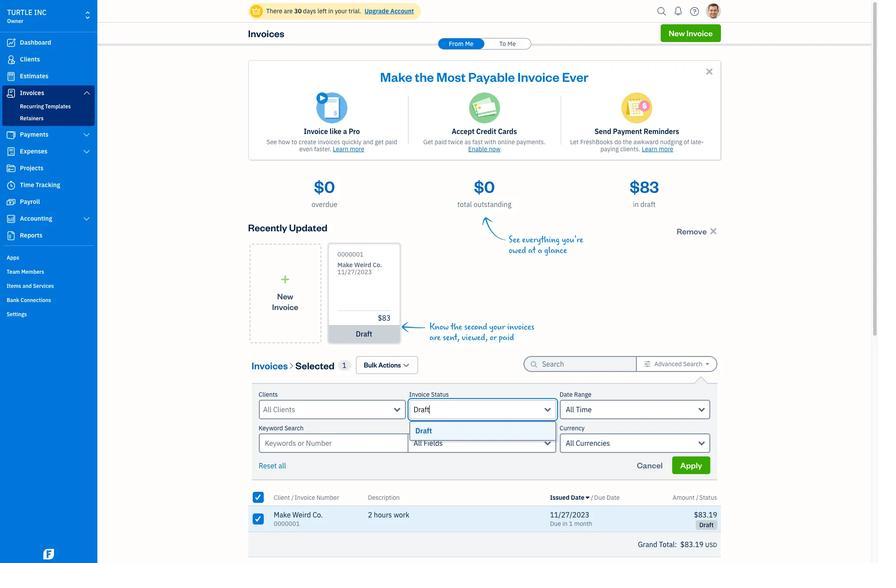 Task type: locate. For each thing, give the bounding box(es) containing it.
$0 up outstanding
[[474, 176, 495, 197]]

and left get
[[363, 138, 374, 146]]

0 vertical spatial $83
[[630, 176, 659, 197]]

0 horizontal spatial $0
[[314, 176, 335, 197]]

1 vertical spatial $83
[[378, 314, 391, 323]]

1 vertical spatial due
[[550, 520, 561, 528]]

co. inside "0000001 make weird co. 11/27/2023"
[[373, 261, 382, 269]]

settings image
[[644, 361, 652, 368]]

chevron large down image down payroll link
[[83, 216, 91, 223]]

2 / from the left
[[591, 494, 594, 502]]

enable
[[469, 145, 488, 153]]

reset
[[259, 462, 277, 471]]

chevron large down image
[[83, 132, 91, 139], [83, 148, 91, 155]]

/ for client
[[292, 494, 294, 502]]

chevrondown image
[[402, 361, 411, 370]]

search for advanced search
[[684, 361, 703, 368]]

All Statuses search field
[[414, 405, 545, 415]]

1 $0 from the left
[[314, 176, 335, 197]]

learn more down 'pro'
[[333, 145, 365, 153]]

learn more
[[333, 145, 365, 153], [642, 145, 674, 153]]

and inside "see how to create invoices quickly and get paid even faster."
[[363, 138, 374, 146]]

1 horizontal spatial status
[[700, 494, 718, 502]]

1 horizontal spatial the
[[451, 322, 463, 333]]

0 horizontal spatial more
[[350, 145, 365, 153]]

check image left client
[[254, 493, 262, 502]]

all time
[[566, 406, 592, 415]]

0 vertical spatial chevron large down image
[[83, 89, 91, 97]]

turtle
[[7, 8, 32, 17]]

chevron large down image inside the expenses link
[[83, 148, 91, 155]]

items and services link
[[2, 279, 95, 293]]

1 vertical spatial co.
[[313, 511, 323, 520]]

now
[[489, 145, 501, 153]]

2 chevron large down image from the top
[[83, 216, 91, 223]]

from me link
[[438, 39, 485, 49]]

send payment reminders image
[[622, 93, 653, 124]]

0 horizontal spatial are
[[284, 7, 293, 15]]

1 me from the left
[[465, 40, 474, 48]]

0 horizontal spatial weird
[[293, 511, 311, 520]]

/ for amount
[[697, 494, 699, 502]]

/ right client
[[292, 494, 294, 502]]

retainers link
[[4, 113, 93, 124]]

reports
[[20, 232, 43, 240]]

create
[[299, 138, 317, 146]]

a left 'pro'
[[343, 127, 347, 136]]

0 vertical spatial make
[[380, 68, 413, 85]]

/ right caretdown icon
[[591, 494, 594, 502]]

a inside see everything you're owed at a glance
[[538, 246, 543, 256]]

due down issued
[[550, 520, 561, 528]]

0 vertical spatial draft
[[641, 200, 656, 209]]

1 vertical spatial new invoice
[[272, 291, 299, 312]]

due
[[595, 494, 606, 502], [550, 520, 561, 528]]

all fields
[[414, 439, 443, 448]]

recurring templates link
[[4, 101, 93, 112]]

me
[[465, 40, 474, 48], [508, 40, 516, 48]]

are left 30
[[284, 7, 293, 15]]

0 horizontal spatial /
[[292, 494, 294, 502]]

1 horizontal spatial a
[[538, 246, 543, 256]]

notifications image
[[672, 2, 686, 20]]

status link
[[700, 494, 718, 502]]

with
[[485, 138, 497, 146]]

:
[[675, 541, 677, 550]]

1 horizontal spatial learn more
[[642, 145, 674, 153]]

recurring
[[20, 103, 44, 110]]

1 horizontal spatial paid
[[435, 138, 447, 146]]

to
[[500, 40, 506, 48]]

1 horizontal spatial me
[[508, 40, 516, 48]]

keyword search
[[259, 425, 304, 433]]

2 hours work
[[368, 511, 410, 520]]

0 vertical spatial clients
[[20, 55, 40, 63]]

bank connections
[[7, 297, 51, 304]]

2 vertical spatial invoices
[[252, 359, 288, 372]]

twice
[[448, 138, 463, 146]]

2 hours work link
[[358, 506, 547, 533]]

0 horizontal spatial due
[[550, 520, 561, 528]]

the inside let freshbooks do the awkward nudging of late- paying clients.
[[623, 138, 632, 146]]

all
[[566, 406, 575, 415], [414, 439, 422, 448], [566, 439, 575, 448]]

2 chevron large down image from the top
[[83, 148, 91, 155]]

clients down invoices button
[[259, 391, 278, 399]]

more down 'pro'
[[350, 145, 365, 153]]

2 learn from the left
[[642, 145, 658, 153]]

me right to
[[508, 40, 516, 48]]

1 horizontal spatial due
[[595, 494, 606, 502]]

date left caretdown icon
[[571, 494, 585, 502]]

$0 up overdue
[[314, 176, 335, 197]]

new invoice down the go to help icon
[[669, 28, 713, 38]]

1 / from the left
[[292, 494, 294, 502]]

time down "range"
[[576, 406, 592, 415]]

usd
[[706, 542, 718, 550]]

1 horizontal spatial draft
[[641, 200, 656, 209]]

all currencies button
[[560, 434, 711, 454]]

apply
[[681, 461, 703, 471]]

fast
[[473, 138, 483, 146]]

send payment reminders
[[595, 127, 680, 136]]

chevron large down image down payments link
[[83, 148, 91, 155]]

team members
[[7, 269, 44, 275]]

check image
[[254, 493, 262, 502], [254, 515, 262, 524]]

0 horizontal spatial status
[[431, 391, 449, 399]]

1 vertical spatial your
[[490, 322, 505, 333]]

time inside main element
[[20, 181, 34, 189]]

search right keyword at the left bottom of the page
[[285, 425, 304, 433]]

$83 for $83
[[378, 314, 391, 323]]

0 vertical spatial your
[[335, 7, 347, 15]]

weird inside make weird co. 0000001
[[293, 511, 311, 520]]

make for make the most payable invoice ever
[[380, 68, 413, 85]]

see up owed
[[509, 235, 520, 245]]

dashboard
[[20, 39, 51, 47]]

ever
[[562, 68, 589, 85]]

recurring templates
[[20, 103, 71, 110]]

1 horizontal spatial more
[[659, 145, 674, 153]]

to
[[292, 138, 297, 146]]

the up sent,
[[451, 322, 463, 333]]

more
[[350, 145, 365, 153], [659, 145, 674, 153]]

make inside make weird co. 0000001
[[274, 511, 291, 520]]

1 vertical spatial new invoice link
[[250, 244, 321, 344]]

0 horizontal spatial me
[[465, 40, 474, 48]]

invoices inside main element
[[20, 89, 44, 97]]

learn right clients.
[[642, 145, 658, 153]]

more for send payment reminders
[[659, 145, 674, 153]]

1 left bulk
[[343, 361, 347, 370]]

due right caretdown icon
[[595, 494, 606, 502]]

draft
[[416, 427, 432, 436]]

1 vertical spatial weird
[[293, 511, 311, 520]]

1
[[343, 361, 347, 370], [569, 520, 573, 528]]

invoice status
[[409, 391, 449, 399]]

me for to me
[[508, 40, 516, 48]]

1 vertical spatial search
[[285, 425, 304, 433]]

are down know
[[430, 333, 441, 343]]

clients up estimates
[[20, 55, 40, 63]]

freshbooks image
[[42, 550, 56, 560]]

1 vertical spatial invoices
[[508, 322, 535, 333]]

invoice
[[687, 28, 713, 38], [518, 68, 560, 85], [304, 127, 328, 136], [272, 302, 299, 312], [409, 391, 430, 399], [295, 494, 315, 502]]

the right the do
[[623, 138, 632, 146]]

get
[[375, 138, 384, 146]]

0 vertical spatial weird
[[354, 261, 372, 269]]

invoice down the go to help icon
[[687, 28, 713, 38]]

11/27/2023 inside "0000001 make weird co. 11/27/2023"
[[338, 268, 372, 276]]

0 horizontal spatial 11/27/2023
[[338, 268, 372, 276]]

make weird co. 0000001
[[274, 511, 323, 528]]

$83.19 right :
[[681, 541, 704, 550]]

all inside "all currencies" dropdown button
[[566, 439, 575, 448]]

1 vertical spatial time
[[576, 406, 592, 415]]

0 vertical spatial a
[[343, 127, 347, 136]]

hours
[[374, 511, 392, 520]]

learn right faster.
[[333, 145, 349, 153]]

2 horizontal spatial make
[[380, 68, 413, 85]]

all inside field
[[414, 439, 422, 448]]

0 horizontal spatial paid
[[385, 138, 397, 146]]

0 vertical spatial the
[[415, 68, 434, 85]]

2 horizontal spatial the
[[623, 138, 632, 146]]

0 horizontal spatial learn
[[333, 145, 349, 153]]

2 horizontal spatial in
[[633, 200, 639, 209]]

clients inside clients link
[[20, 55, 40, 63]]

in inside $83 in draft
[[633, 200, 639, 209]]

date right caretdown icon
[[607, 494, 620, 502]]

owner
[[7, 18, 23, 24]]

more down reminders
[[659, 145, 674, 153]]

expenses link
[[2, 144, 95, 160]]

amount link
[[673, 494, 697, 502]]

make for make weird co. 0000001
[[274, 511, 291, 520]]

recently updated
[[248, 221, 328, 234]]

work
[[394, 511, 410, 520]]

accept credit cards image
[[469, 93, 500, 124]]

upgrade account link
[[363, 7, 414, 15]]

me right from
[[465, 40, 474, 48]]

/ left status link
[[697, 494, 699, 502]]

currencies
[[576, 439, 610, 448]]

all for all time
[[566, 406, 575, 415]]

time tracking
[[20, 181, 60, 189]]

at
[[529, 246, 536, 256]]

1 horizontal spatial new invoice link
[[661, 24, 721, 42]]

crown image
[[252, 6, 261, 16]]

2 vertical spatial make
[[274, 511, 291, 520]]

1 horizontal spatial learn
[[642, 145, 658, 153]]

chevron large down image down retainers link
[[83, 132, 91, 139]]

1 horizontal spatial new invoice
[[669, 28, 713, 38]]

1 more from the left
[[350, 145, 365, 153]]

2 more from the left
[[659, 145, 674, 153]]

search inside dropdown button
[[684, 361, 703, 368]]

1 horizontal spatial 1
[[569, 520, 573, 528]]

how
[[279, 138, 290, 146]]

1 check image from the top
[[254, 493, 262, 502]]

freshbooks
[[581, 138, 613, 146]]

all for all currencies
[[566, 439, 575, 448]]

0 horizontal spatial your
[[335, 7, 347, 15]]

chart image
[[6, 215, 16, 224]]

time inside 'dropdown button'
[[576, 406, 592, 415]]

1 chevron large down image from the top
[[83, 89, 91, 97]]

11/27/2023 inside 11/27/2023 due in 1 month
[[550, 511, 590, 520]]

1 horizontal spatial 0000001
[[338, 251, 364, 259]]

invoice number link
[[295, 494, 339, 502]]

1 vertical spatial see
[[509, 235, 520, 245]]

1 vertical spatial and
[[22, 283, 32, 290]]

1 left month
[[569, 520, 573, 528]]

close image
[[705, 66, 715, 77]]

$0 for $0 total outstanding
[[474, 176, 495, 197]]

0 vertical spatial new
[[669, 28, 685, 38]]

0 vertical spatial 1
[[343, 361, 347, 370]]

1 vertical spatial 11/27/2023
[[550, 511, 590, 520]]

1 learn from the left
[[333, 145, 349, 153]]

0 vertical spatial 0000001
[[338, 251, 364, 259]]

1 vertical spatial the
[[623, 138, 632, 146]]

let
[[571, 138, 579, 146]]

your inside know the second your invoices are sent, viewed, or paid
[[490, 322, 505, 333]]

0 vertical spatial search
[[684, 361, 703, 368]]

paid
[[385, 138, 397, 146], [435, 138, 447, 146], [499, 333, 514, 343]]

date left "range"
[[560, 391, 573, 399]]

see inside "see how to create invoices quickly and get paid even faster."
[[267, 138, 277, 146]]

chevron large down image
[[83, 89, 91, 97], [83, 216, 91, 223]]

2 $0 from the left
[[474, 176, 495, 197]]

1 horizontal spatial invoices
[[508, 322, 535, 333]]

the left most
[[415, 68, 434, 85]]

1 horizontal spatial see
[[509, 235, 520, 245]]

0 vertical spatial chevron large down image
[[83, 132, 91, 139]]

client image
[[6, 55, 16, 64]]

a right at
[[538, 246, 543, 256]]

1 vertical spatial 1
[[569, 520, 573, 528]]

2 vertical spatial in
[[563, 520, 568, 528]]

0 horizontal spatial see
[[267, 138, 277, 146]]

time right timer image
[[20, 181, 34, 189]]

date for due
[[607, 494, 620, 502]]

0 horizontal spatial learn more
[[333, 145, 365, 153]]

0 horizontal spatial co.
[[313, 511, 323, 520]]

1 horizontal spatial are
[[430, 333, 441, 343]]

paid right the 'get'
[[435, 138, 447, 146]]

payment image
[[6, 131, 16, 140]]

client / invoice number
[[274, 494, 339, 502]]

0 horizontal spatial search
[[285, 425, 304, 433]]

1 vertical spatial in
[[633, 200, 639, 209]]

Keyword Search text field
[[259, 434, 408, 454]]

caretdown image
[[706, 361, 710, 368]]

chevron large down image for accounting
[[83, 216, 91, 223]]

new invoice
[[669, 28, 713, 38], [272, 291, 299, 312]]

0 vertical spatial new invoice link
[[661, 24, 721, 42]]

payroll
[[20, 198, 40, 206]]

currency
[[560, 425, 585, 433]]

all down draft
[[414, 439, 422, 448]]

your up or
[[490, 322, 505, 333]]

2 horizontal spatial /
[[697, 494, 699, 502]]

1 chevron large down image from the top
[[83, 132, 91, 139]]

check image for 2 hours work link
[[254, 515, 262, 524]]

all down currency
[[566, 439, 575, 448]]

expense image
[[6, 147, 16, 156]]

2 horizontal spatial draft
[[700, 522, 714, 530]]

see left how
[[267, 138, 277, 146]]

1 vertical spatial invoices
[[20, 89, 44, 97]]

new invoice link
[[661, 24, 721, 42], [250, 244, 321, 344]]

all down the date range
[[566, 406, 575, 415]]

project image
[[6, 164, 16, 173]]

$83.19 down status link
[[695, 511, 718, 520]]

month
[[575, 520, 593, 528]]

learn more down reminders
[[642, 145, 674, 153]]

1 horizontal spatial $83
[[630, 176, 659, 197]]

learn for a
[[333, 145, 349, 153]]

in inside 11/27/2023 due in 1 month
[[563, 520, 568, 528]]

1 vertical spatial chevron large down image
[[83, 148, 91, 155]]

search left caretdown image
[[684, 361, 703, 368]]

1 horizontal spatial search
[[684, 361, 703, 368]]

your left 'trial.'
[[335, 7, 347, 15]]

invoices inside know the second your invoices are sent, viewed, or paid
[[508, 322, 535, 333]]

2 learn more from the left
[[642, 145, 674, 153]]

0 horizontal spatial the
[[415, 68, 434, 85]]

$0 inside the $0 overdue
[[314, 176, 335, 197]]

services
[[33, 283, 54, 290]]

weird inside "0000001 make weird co. 11/27/2023"
[[354, 261, 372, 269]]

chevron large down image up recurring templates link
[[83, 89, 91, 97]]

see inside see everything you're owed at a glance
[[509, 235, 520, 245]]

invoice image
[[6, 89, 16, 98]]

the for know the second your invoices are sent, viewed, or paid
[[451, 322, 463, 333]]

paid inside know the second your invoices are sent, viewed, or paid
[[499, 333, 514, 343]]

0 horizontal spatial invoices
[[318, 138, 341, 146]]

the inside know the second your invoices are sent, viewed, or paid
[[451, 322, 463, 333]]

more for invoice like a pro
[[350, 145, 365, 153]]

paid inside "see how to create invoices quickly and get paid even faster."
[[385, 138, 397, 146]]

0 horizontal spatial draft
[[356, 330, 372, 339]]

1 horizontal spatial time
[[576, 406, 592, 415]]

0 horizontal spatial $83
[[378, 314, 391, 323]]

1 horizontal spatial and
[[363, 138, 374, 146]]

1 learn more from the left
[[333, 145, 365, 153]]

1 horizontal spatial co.
[[373, 261, 382, 269]]

status up $83.19 draft
[[700, 494, 718, 502]]

0 horizontal spatial 0000001
[[274, 520, 300, 528]]

date
[[560, 391, 573, 399], [571, 494, 585, 502], [607, 494, 620, 502]]

cancel button
[[629, 457, 671, 475]]

check image left make weird co. 0000001
[[254, 515, 262, 524]]

all inside all time 'dropdown button'
[[566, 406, 575, 415]]

$83 for $83 in draft
[[630, 176, 659, 197]]

new down notifications icon
[[669, 28, 685, 38]]

2 me from the left
[[508, 40, 516, 48]]

1 vertical spatial draft
[[356, 330, 372, 339]]

new down plus icon
[[277, 291, 294, 301]]

and right items
[[22, 283, 32, 290]]

2 check image from the top
[[254, 515, 262, 524]]

1 horizontal spatial 11/27/2023
[[550, 511, 590, 520]]

1 vertical spatial 0000001
[[274, 520, 300, 528]]

0 vertical spatial co.
[[373, 261, 382, 269]]

paid right or
[[499, 333, 514, 343]]

invoices inside "see how to create invoices quickly and get paid even faster."
[[318, 138, 341, 146]]

money image
[[6, 198, 16, 207]]

new invoice down plus icon
[[272, 291, 299, 312]]

learn more for reminders
[[642, 145, 674, 153]]

3 / from the left
[[697, 494, 699, 502]]

bulk actions
[[364, 361, 401, 370]]

pro
[[349, 127, 360, 136]]

draft inside $83 in draft
[[641, 200, 656, 209]]

$0 inside $0 total outstanding
[[474, 176, 495, 197]]

total
[[659, 541, 675, 550]]

1 vertical spatial are
[[430, 333, 441, 343]]

status up draft
[[431, 391, 449, 399]]

paid right get
[[385, 138, 397, 146]]

0 horizontal spatial and
[[22, 283, 32, 290]]

0 horizontal spatial time
[[20, 181, 34, 189]]

recently
[[248, 221, 287, 234]]

1 vertical spatial check image
[[254, 515, 262, 524]]

0 horizontal spatial clients
[[20, 55, 40, 63]]

2 horizontal spatial paid
[[499, 333, 514, 343]]



Task type: vqa. For each thing, say whether or not it's contained in the screenshot.


Task type: describe. For each thing, give the bounding box(es) containing it.
nudging
[[661, 138, 683, 146]]

dashboard image
[[6, 39, 16, 47]]

1 inside 11/27/2023 due in 1 month
[[569, 520, 573, 528]]

0 horizontal spatial new invoice
[[272, 291, 299, 312]]

invoices link
[[2, 85, 95, 101]]

make inside "0000001 make weird co. 11/27/2023"
[[338, 261, 353, 269]]

team
[[7, 269, 20, 275]]

paid inside accept credit cards get paid twice as fast with online payments. enable now
[[435, 138, 447, 146]]

estimate image
[[6, 72, 16, 81]]

to me
[[500, 40, 516, 48]]

payroll link
[[2, 194, 95, 210]]

sent,
[[443, 333, 460, 343]]

reports link
[[2, 228, 95, 244]]

Keyword Search field
[[408, 434, 556, 454]]

bank
[[7, 297, 19, 304]]

$83.19 draft
[[695, 511, 718, 530]]

see for see everything you're owed at a glance
[[509, 235, 520, 245]]

apps
[[7, 255, 19, 261]]

all for all fields
[[414, 439, 422, 448]]

like
[[330, 127, 342, 136]]

know
[[430, 322, 449, 333]]

search for keyword search
[[285, 425, 304, 433]]

1 vertical spatial clients
[[259, 391, 278, 399]]

description link
[[368, 494, 400, 502]]

timer image
[[6, 181, 16, 190]]

all time button
[[560, 400, 711, 420]]

invoice like a pro image
[[317, 93, 348, 124]]

draft list box
[[410, 423, 556, 441]]

description
[[368, 494, 400, 502]]

quickly
[[342, 138, 362, 146]]

1 vertical spatial new
[[277, 291, 294, 301]]

there
[[266, 7, 283, 15]]

main element
[[0, 0, 120, 564]]

of
[[684, 138, 690, 146]]

remove
[[677, 226, 707, 236]]

accept credit cards get paid twice as fast with online payments. enable now
[[424, 127, 546, 153]]

issued date link
[[550, 494, 591, 502]]

times image
[[709, 226, 719, 236]]

reset all
[[259, 462, 286, 471]]

0 vertical spatial in
[[328, 7, 334, 15]]

draft inside $83.19 draft
[[700, 522, 714, 530]]

dashboard link
[[2, 35, 95, 51]]

items
[[7, 283, 21, 290]]

you're
[[562, 235, 584, 245]]

check image for description link
[[254, 493, 262, 502]]

date range
[[560, 391, 592, 399]]

issued
[[550, 494, 570, 502]]

invoice down chevrondown icon
[[409, 391, 430, 399]]

bank connections link
[[2, 294, 95, 307]]

client
[[274, 494, 290, 502]]

expenses
[[20, 147, 47, 155]]

due date
[[595, 494, 620, 502]]

templates
[[45, 103, 71, 110]]

$0 for $0 overdue
[[314, 176, 335, 197]]

see how to create invoices quickly and get paid even faster.
[[267, 138, 397, 153]]

1 horizontal spatial new
[[669, 28, 685, 38]]

learn more for a
[[333, 145, 365, 153]]

payable
[[469, 68, 515, 85]]

chevron large down image for expenses
[[83, 148, 91, 155]]

reminders
[[644, 127, 680, 136]]

0000001 inside make weird co. 0000001
[[274, 520, 300, 528]]

invoice right client link
[[295, 494, 315, 502]]

$0 overdue
[[312, 176, 338, 209]]

0 vertical spatial invoices
[[248, 27, 284, 39]]

and inside main element
[[22, 283, 32, 290]]

bulk
[[364, 361, 377, 370]]

chevron large down image for payments
[[83, 132, 91, 139]]

online
[[498, 138, 515, 146]]

search image
[[655, 5, 669, 18]]

new invoice link for know the second your invoices are sent, viewed, or paid
[[250, 244, 321, 344]]

apps link
[[2, 251, 95, 264]]

new invoice link for invoices
[[661, 24, 721, 42]]

apply button
[[673, 457, 711, 475]]

advanced search button
[[637, 357, 717, 372]]

left
[[318, 7, 327, 15]]

0 vertical spatial status
[[431, 391, 449, 399]]

paying
[[601, 145, 619, 153]]

glance
[[545, 246, 568, 256]]

date for issued
[[571, 494, 585, 502]]

number
[[317, 494, 339, 502]]

faster.
[[314, 145, 332, 153]]

reset all button
[[259, 461, 286, 472]]

accept
[[452, 127, 475, 136]]

all currencies
[[566, 439, 610, 448]]

issued date
[[550, 494, 585, 502]]

0 vertical spatial due
[[595, 494, 606, 502]]

range
[[575, 391, 592, 399]]

bulk actions button
[[356, 357, 419, 375]]

0 vertical spatial $83.19
[[695, 511, 718, 520]]

Search text field
[[543, 357, 622, 372]]

invoices for paid
[[508, 322, 535, 333]]

0000001 inside "0000001 make weird co. 11/27/2023"
[[338, 251, 364, 259]]

payments.
[[517, 138, 546, 146]]

report image
[[6, 232, 16, 240]]

due date link
[[595, 494, 620, 502]]

from
[[449, 40, 464, 48]]

client link
[[274, 494, 292, 502]]

me for from me
[[465, 40, 474, 48]]

make the most payable invoice ever
[[380, 68, 589, 85]]

$0 total outstanding
[[458, 176, 512, 209]]

team members link
[[2, 265, 95, 279]]

let freshbooks do the awkward nudging of late- paying clients.
[[571, 138, 704, 153]]

keyword
[[259, 425, 283, 433]]

are inside know the second your invoices are sent, viewed, or paid
[[430, 333, 441, 343]]

time tracking link
[[2, 178, 95, 194]]

1 vertical spatial $83.19
[[681, 541, 704, 550]]

as
[[465, 138, 471, 146]]

chevron large down image for invoices
[[83, 89, 91, 97]]

second
[[465, 322, 488, 333]]

members
[[21, 269, 44, 275]]

updated
[[289, 221, 328, 234]]

see for see how to create invoices quickly and get paid even faster.
[[267, 138, 277, 146]]

0000001 make weird co. 11/27/2023
[[338, 251, 382, 276]]

amount / status
[[673, 494, 718, 502]]

do
[[615, 138, 622, 146]]

overdue
[[312, 200, 338, 209]]

or
[[490, 333, 497, 343]]

invoice left ever
[[518, 68, 560, 85]]

0 horizontal spatial a
[[343, 127, 347, 136]]

invoice down plus icon
[[272, 302, 299, 312]]

learn for reminders
[[642, 145, 658, 153]]

invoices for even
[[318, 138, 341, 146]]

payment
[[613, 127, 643, 136]]

settings link
[[2, 308, 95, 321]]

plus image
[[280, 275, 291, 284]]

late-
[[691, 138, 704, 146]]

most
[[437, 68, 466, 85]]

the for make the most payable invoice ever
[[415, 68, 434, 85]]

co. inside make weird co. 0000001
[[313, 511, 323, 520]]

remove button
[[675, 224, 721, 238]]

invoice up create
[[304, 127, 328, 136]]

know the second your invoices are sent, viewed, or paid
[[430, 322, 535, 343]]

All Clients search field
[[263, 405, 394, 415]]

tracking
[[36, 181, 60, 189]]

go to help image
[[688, 5, 702, 18]]

due inside 11/27/2023 due in 1 month
[[550, 520, 561, 528]]

caretdown image
[[586, 494, 590, 502]]

from me
[[449, 40, 474, 48]]

payments link
[[2, 127, 95, 143]]



